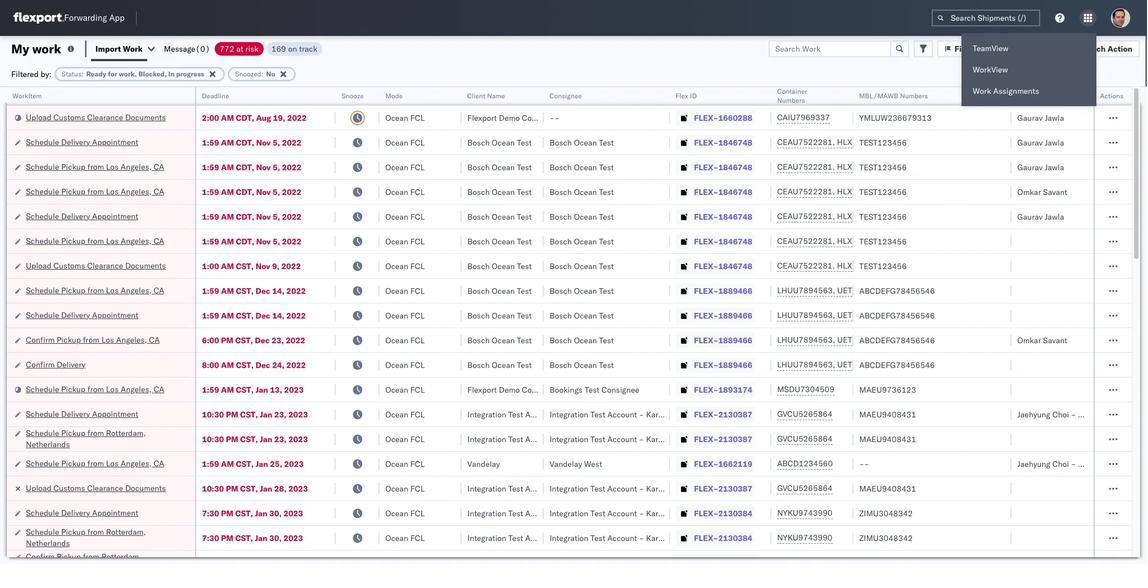 Task type: vqa. For each thing, say whether or not it's contained in the screenshot.
EXCEPTION:
no



Task type: locate. For each thing, give the bounding box(es) containing it.
0 vertical spatial 2130384
[[719, 509, 753, 519]]

10:30 down 1:59 am cst, jan 13, 2023
[[202, 410, 224, 420]]

rotterdam, for 7:30 pm cst, jan 30, 2023
[[106, 528, 146, 538]]

1 vertical spatial 2130387
[[719, 435, 753, 445]]

2 schedule pickup from rotterdam, netherlands link from the top
[[26, 527, 181, 549]]

flex-2130387 for schedule pickup from rotterdam, netherlands
[[695, 435, 753, 445]]

0 vertical spatial upload customs clearance documents link
[[26, 112, 166, 123]]

10:30 for schedule pickup from rotterdam, netherlands
[[202, 435, 224, 445]]

flex-2130387 button
[[677, 407, 755, 423], [677, 407, 755, 423], [677, 432, 755, 448], [677, 432, 755, 448], [677, 481, 755, 497], [677, 481, 755, 497]]

Search Work text field
[[769, 40, 892, 57]]

1 horizontal spatial work
[[973, 86, 992, 96]]

3 fcl from the top
[[411, 162, 425, 172]]

lhuu7894563, for confirm pickup from los angeles, ca
[[778, 335, 836, 345]]

2 2130384 from the top
[[719, 534, 753, 544]]

9,
[[272, 261, 280, 272]]

rotterdam,
[[106, 428, 146, 439], [106, 528, 146, 538], [102, 552, 142, 562]]

1 vertical spatial demo
[[499, 385, 520, 395]]

3 hlxu8034992 from the top
[[897, 187, 952, 197]]

0 vertical spatial customs
[[54, 112, 85, 122]]

5 integration test account - karl lagerfeld from the top
[[550, 534, 696, 544]]

0 horizontal spatial :
[[81, 69, 84, 78]]

dec up 6:00 pm cst, dec 23, 2022
[[256, 311, 270, 321]]

upload customs clearance documents
[[26, 112, 166, 122], [26, 261, 166, 271], [26, 484, 166, 494]]

1 zimu3048342 from the top
[[860, 509, 914, 519]]

resize handle column header
[[182, 87, 195, 565], [322, 87, 336, 565], [366, 87, 380, 565], [449, 87, 462, 565], [531, 87, 544, 565], [657, 87, 671, 565], [759, 87, 772, 565], [841, 87, 854, 565], [999, 87, 1012, 565], [1081, 87, 1095, 565], [1119, 87, 1133, 565]]

2 vertical spatial 23,
[[274, 435, 287, 445]]

flex-1889466 for confirm delivery
[[695, 360, 753, 371]]

schedule delivery appointment link
[[26, 136, 138, 148], [26, 211, 138, 222], [26, 310, 138, 321], [26, 409, 138, 420], [26, 508, 138, 519]]

ca for 1:59 am cdt, nov 5, 2022
[[154, 162, 164, 172]]

lhuu7894563, uetu5238478
[[778, 286, 893, 296], [778, 311, 893, 321], [778, 335, 893, 345], [778, 360, 893, 370]]

1 7:30 pm cst, jan 30, 2023 from the top
[[202, 509, 303, 519]]

angeles, for 1:59 am cst, dec 14, 2022
[[121, 286, 152, 296]]

0 vertical spatial demo
[[499, 113, 520, 123]]

:
[[81, 69, 84, 78], [261, 69, 264, 78]]

schedule pickup from rotterdam, netherlands
[[26, 428, 146, 450], [26, 528, 146, 549]]

action
[[1108, 44, 1133, 54]]

0 vertical spatial netherlands
[[26, 440, 70, 450]]

1 vertical spatial omkar savant
[[1018, 336, 1068, 346]]

2130387 down the 1662119 in the bottom of the page
[[719, 484, 753, 494]]

1 vertical spatial gvcu5265864
[[778, 434, 833, 445]]

numbers up ymluw236679313
[[901, 92, 929, 100]]

2 vertical spatial rotterdam,
[[102, 552, 142, 562]]

2 integration from the top
[[550, 435, 589, 445]]

schedule pickup from los angeles, ca for 1:59 am cst, jan 25, 2023
[[26, 459, 164, 469]]

choi
[[1053, 410, 1070, 420]]

4 integration from the top
[[550, 509, 589, 519]]

0 vertical spatial clearance
[[87, 112, 123, 122]]

vandelay for vandelay west
[[550, 459, 583, 470]]

ocean fcl
[[386, 113, 425, 123], [386, 138, 425, 148], [386, 162, 425, 172], [386, 187, 425, 197], [386, 212, 425, 222], [386, 237, 425, 247], [386, 261, 425, 272], [386, 286, 425, 296], [386, 311, 425, 321], [386, 336, 425, 346], [386, 360, 425, 371], [386, 385, 425, 395], [386, 410, 425, 420], [386, 435, 425, 445], [386, 459, 425, 470], [386, 484, 425, 494], [386, 509, 425, 519], [386, 534, 425, 544]]

0 vertical spatial 10:30 pm cst, jan 23, 2023
[[202, 410, 308, 420]]

fcl for 1:00 am cst, nov 9, 2022 upload customs clearance documents link
[[411, 261, 425, 272]]

2 flex- from the top
[[695, 138, 719, 148]]

numbers down container
[[778, 96, 806, 105]]

2 vertical spatial maeu9408431
[[860, 484, 917, 494]]

4 schedule pickup from los angeles, ca link from the top
[[26, 285, 164, 296]]

1 2130387 from the top
[[719, 410, 753, 420]]

2130387 for schedule pickup from rotterdam, netherlands
[[719, 435, 753, 445]]

flexport demo consignee for bookings
[[468, 385, 560, 395]]

9 fcl from the top
[[411, 311, 425, 321]]

2 vertical spatial customs
[[54, 484, 85, 494]]

1 vertical spatial upload customs clearance documents
[[26, 261, 166, 271]]

pickup inside confirm pickup from rotterdam, netherlands
[[57, 552, 81, 562]]

1 vertical spatial flexport
[[468, 385, 497, 395]]

fcl for third schedule delivery appointment link from the bottom
[[411, 311, 425, 321]]

angeles,
[[121, 162, 152, 172], [121, 187, 152, 197], [121, 236, 152, 246], [121, 286, 152, 296], [116, 335, 147, 345], [121, 385, 152, 395], [121, 459, 152, 469]]

13 schedule from the top
[[26, 528, 59, 538]]

vandelay
[[468, 459, 500, 470], [550, 459, 583, 470]]

0 vertical spatial 10:30
[[202, 410, 224, 420]]

2 hlxu8034992 from the top
[[897, 162, 952, 172]]

work right import at top left
[[123, 44, 143, 54]]

flex- for confirm delivery link
[[695, 360, 719, 371]]

2 10:30 pm cst, jan 23, 2023 from the top
[[202, 435, 308, 445]]

work
[[123, 44, 143, 54], [973, 86, 992, 96]]

flex-1846748 button
[[677, 135, 755, 151], [677, 135, 755, 151], [677, 160, 755, 175], [677, 160, 755, 175], [677, 184, 755, 200], [677, 184, 755, 200], [677, 209, 755, 225], [677, 209, 755, 225], [677, 234, 755, 250], [677, 234, 755, 250], [677, 259, 755, 274], [677, 259, 755, 274]]

Search Shipments (/) text field
[[932, 10, 1041, 26]]

gvcu5265864 down abcd1234560
[[778, 484, 833, 494]]

1 upload customs clearance documents button from the top
[[26, 112, 166, 124]]

fcl for confirm delivery link
[[411, 360, 425, 371]]

hlxu6269489,
[[838, 137, 895, 147], [838, 162, 895, 172], [838, 187, 895, 197], [838, 212, 895, 222], [838, 236, 895, 246], [838, 261, 895, 271]]

delivery for confirm delivery button at the bottom of page
[[57, 360, 86, 370]]

account
[[608, 410, 638, 420], [608, 435, 638, 445], [608, 484, 638, 494], [608, 509, 638, 519], [608, 534, 638, 544]]

mbl/mawb
[[860, 92, 899, 100]]

1 vertical spatial 10:30
[[202, 435, 224, 445]]

gaurav jawla
[[1018, 113, 1065, 123], [1018, 138, 1065, 148], [1018, 162, 1065, 172], [1018, 212, 1065, 222]]

9 resize handle column header from the left
[[999, 87, 1012, 565]]

uetu5238478 for schedule delivery appointment
[[838, 311, 893, 321]]

1 vertical spatial schedule pickup from rotterdam, netherlands button
[[26, 527, 181, 551]]

schedule for 5th schedule pickup from los angeles, ca button from the bottom of the page
[[26, 187, 59, 197]]

-
[[550, 113, 555, 123], [555, 113, 560, 123], [640, 410, 644, 420], [1072, 410, 1077, 420], [640, 435, 644, 445], [860, 459, 865, 470], [865, 459, 870, 470], [640, 484, 644, 494], [640, 509, 644, 519], [640, 534, 644, 544]]

0 horizontal spatial vandelay
[[468, 459, 500, 470]]

2 30, from the top
[[270, 534, 282, 544]]

: left the no
[[261, 69, 264, 78]]

schedule pickup from los angeles, ca button for 1:59 am cst, dec 14, 2022
[[26, 285, 164, 297]]

1 vertical spatial 14,
[[272, 311, 285, 321]]

schedule delivery appointment for third schedule delivery appointment link from the bottom
[[26, 310, 138, 320]]

flex-1889466 for schedule pickup from los angeles, ca
[[695, 286, 753, 296]]

6 1:59 from the top
[[202, 286, 219, 296]]

lagerfeld for 10:30 schedule pickup from rotterdam, netherlands link
[[663, 435, 696, 445]]

8:00 am cst, dec 24, 2022
[[202, 360, 306, 371]]

1 10:30 pm cst, jan 23, 2023 from the top
[[202, 410, 308, 420]]

container numbers
[[778, 87, 808, 105]]

2 account from the top
[[608, 435, 638, 445]]

appointment for fifth schedule delivery appointment link from the bottom
[[92, 137, 138, 147]]

0 vertical spatial 1:59 am cst, dec 14, 2022
[[202, 286, 306, 296]]

6 schedule from the top
[[26, 286, 59, 296]]

gaurav
[[1018, 113, 1043, 123], [1018, 138, 1043, 148], [1018, 162, 1043, 172], [1018, 212, 1043, 222]]

1 vertical spatial upload customs clearance documents link
[[26, 260, 166, 272]]

flex id button
[[671, 89, 761, 101]]

upload customs clearance documents for 1:00 am cst, nov 9, 2022
[[26, 261, 166, 271]]

lhuu7894563, uetu5238478 for confirm delivery
[[778, 360, 893, 370]]

5 test123456 from the top
[[860, 237, 907, 247]]

4 account from the top
[[608, 509, 638, 519]]

4 flex-1846748 from the top
[[695, 212, 753, 222]]

0 vertical spatial nyku9743990
[[778, 509, 833, 519]]

11 flex- from the top
[[695, 360, 719, 371]]

23, up 24,
[[272, 336, 284, 346]]

1 vertical spatial 10:30 pm cst, jan 23, 2023
[[202, 435, 308, 445]]

3 flex-1846748 from the top
[[695, 187, 753, 197]]

flex-2130387 down flex-1662119 on the right bottom of the page
[[695, 484, 753, 494]]

1 vertical spatial --
[[860, 459, 870, 470]]

cst,
[[236, 261, 254, 272], [236, 286, 254, 296], [236, 311, 254, 321], [235, 336, 253, 346], [236, 360, 254, 371], [236, 385, 254, 395], [240, 410, 258, 420], [240, 435, 258, 445], [236, 459, 254, 470], [240, 484, 258, 494], [235, 509, 253, 519], [235, 534, 253, 544]]

dec left 24,
[[256, 360, 270, 371]]

15 flex- from the top
[[695, 459, 719, 470]]

2 vertical spatial confirm
[[26, 552, 55, 562]]

numbers inside button
[[901, 92, 929, 100]]

schedule pickup from los angeles, ca button for 1:59 am cst, jan 13, 2023
[[26, 384, 164, 396]]

1 upload from the top
[[26, 112, 51, 122]]

upload customs clearance documents for 2:00 am cdt, aug 19, 2022
[[26, 112, 166, 122]]

0 vertical spatial schedule pickup from rotterdam, netherlands
[[26, 428, 146, 450]]

16 ocean fcl from the top
[[386, 484, 425, 494]]

14 ocean fcl from the top
[[386, 435, 425, 445]]

resize handle column header for mbl/mawb numbers
[[999, 87, 1012, 565]]

0 vertical spatial zimu3048342
[[860, 509, 914, 519]]

appointment for 4th schedule delivery appointment link from the bottom
[[92, 211, 138, 221]]

1660288
[[719, 113, 753, 123]]

2 schedule from the top
[[26, 162, 59, 172]]

3 schedule pickup from los angeles, ca from the top
[[26, 236, 164, 246]]

confirm inside confirm pickup from rotterdam, netherlands
[[26, 552, 55, 562]]

1893174
[[719, 385, 753, 395]]

2 vertical spatial 10:30
[[202, 484, 224, 494]]

2 vertical spatial upload
[[26, 484, 51, 494]]

upload for 1:00 am cst, nov 9, 2022
[[26, 261, 51, 271]]

0 vertical spatial documents
[[125, 112, 166, 122]]

gvcu5265864 up abcd1234560
[[778, 434, 833, 445]]

1 10:30 from the top
[[202, 410, 224, 420]]

forwarding app link
[[14, 12, 125, 24]]

1:59 am cst, dec 14, 2022 up 6:00 pm cst, dec 23, 2022
[[202, 311, 306, 321]]

confirm pickup from rotterdam, netherlands
[[26, 552, 142, 565]]

23, up 25,
[[274, 435, 287, 445]]

2 vertical spatial flex-2130387
[[695, 484, 753, 494]]

flex-2130387 down flex-1893174
[[695, 410, 753, 420]]

confirm
[[26, 335, 55, 345], [26, 360, 55, 370], [26, 552, 55, 562]]

2 flex-1846748 from the top
[[695, 162, 753, 172]]

1 1:59 am cdt, nov 5, 2022 from the top
[[202, 138, 302, 148]]

1 vertical spatial confirm
[[26, 360, 55, 370]]

5 flex-1846748 from the top
[[695, 237, 753, 247]]

2 vertical spatial clearance
[[87, 484, 123, 494]]

flex- for schedule pickup from los angeles, ca link related to 1:59 am cst, jan 13, 2023
[[695, 385, 719, 395]]

4 test123456 from the top
[[860, 212, 907, 222]]

1 vertical spatial zimu3048342
[[860, 534, 914, 544]]

7:30
[[202, 509, 219, 519], [202, 534, 219, 544]]

2 2130387 from the top
[[719, 435, 753, 445]]

12 schedule from the top
[[26, 508, 59, 519]]

gvcu5265864 for schedule delivery appointment
[[778, 410, 833, 420]]

1 vertical spatial work
[[973, 86, 992, 96]]

batch action
[[1084, 44, 1133, 54]]

confirm delivery button
[[26, 359, 86, 372]]

work
[[32, 41, 61, 57]]

0 vertical spatial gvcu5265864
[[778, 410, 833, 420]]

1 vertical spatial 30,
[[270, 534, 282, 544]]

1 vertical spatial rotterdam,
[[106, 528, 146, 538]]

dec for confirm pickup from los angeles, ca
[[255, 336, 270, 346]]

flex- for fifth schedule delivery appointment link from the bottom
[[695, 138, 719, 148]]

schedule for 3rd schedule delivery appointment 'button' from the bottom
[[26, 310, 59, 320]]

lagerfeld
[[663, 410, 696, 420], [663, 435, 696, 445], [663, 484, 696, 494], [663, 509, 696, 519], [663, 534, 696, 544]]

3 hlxu6269489, from the top
[[838, 187, 895, 197]]

1 vertical spatial netherlands
[[26, 539, 70, 549]]

3 maeu9408431 from the top
[[860, 484, 917, 494]]

1 1846748 from the top
[[719, 138, 753, 148]]

1 horizontal spatial vandelay
[[550, 459, 583, 470]]

client
[[468, 92, 486, 100]]

1 vertical spatial 2130384
[[719, 534, 753, 544]]

fcl for schedule pickup from los angeles, ca link associated with 1:59 am cdt, nov 5, 2022
[[411, 162, 425, 172]]

4 ceau7522281, from the top
[[778, 212, 836, 222]]

0 vertical spatial upload customs clearance documents
[[26, 112, 166, 122]]

abcdefg78456546 for confirm delivery
[[860, 360, 936, 371]]

1 7:30 from the top
[[202, 509, 219, 519]]

omkar savant
[[1018, 187, 1068, 197], [1018, 336, 1068, 346]]

schedule pickup from los angeles, ca link for 1:59 am cst, jan 13, 2023
[[26, 384, 164, 395]]

1 14, from the top
[[272, 286, 285, 296]]

jan
[[256, 385, 268, 395], [260, 410, 273, 420], [260, 435, 273, 445], [256, 459, 268, 470], [260, 484, 273, 494], [255, 509, 268, 519], [255, 534, 268, 544]]

1 vertical spatial schedule pickup from rotterdam, netherlands link
[[26, 527, 181, 549]]

2 schedule pickup from rotterdam, netherlands button from the top
[[26, 527, 181, 551]]

19,
[[273, 113, 285, 123]]

flexport
[[468, 113, 497, 123], [468, 385, 497, 395]]

schedule pickup from los angeles, ca for 1:59 am cdt, nov 5, 2022
[[26, 162, 164, 172]]

2130387 down 1893174
[[719, 410, 753, 420]]

work down "workview"
[[973, 86, 992, 96]]

maeu9408431 for schedule pickup from rotterdam, netherlands
[[860, 435, 917, 445]]

1 vertical spatial omkar
[[1018, 336, 1042, 346]]

pickup for 1:59 am cst, jan 13, 2023
[[61, 385, 86, 395]]

1 vertical spatial flex-2130384
[[695, 534, 753, 544]]

from
[[88, 162, 104, 172], [88, 187, 104, 197], [88, 236, 104, 246], [88, 286, 104, 296], [83, 335, 99, 345], [88, 385, 104, 395], [88, 428, 104, 439], [88, 459, 104, 469], [88, 528, 104, 538], [83, 552, 99, 562]]

10 schedule from the top
[[26, 428, 59, 439]]

0 vertical spatial flex-2130387
[[695, 410, 753, 420]]

0 vertical spatial savant
[[1044, 187, 1068, 197]]

1 flex- from the top
[[695, 113, 719, 123]]

23, for los
[[272, 336, 284, 346]]

rotterdam, inside confirm pickup from rotterdam, netherlands
[[102, 552, 142, 562]]

import work
[[96, 44, 143, 54]]

1 vertical spatial 7:30 pm cst, jan 30, 2023
[[202, 534, 303, 544]]

from for 10:30 pm cst, jan 23, 2023
[[88, 428, 104, 439]]

schedule pickup from los angeles, ca for 1:59 am cst, dec 14, 2022
[[26, 286, 164, 296]]

schedule pickup from rotterdam, netherlands button for 7:30 pm cst, jan 30, 2023
[[26, 527, 181, 551]]

169 on track
[[272, 44, 318, 54]]

1889466 for schedule delivery appointment
[[719, 311, 753, 321]]

gvcu5265864 down msdu7304509
[[778, 410, 833, 420]]

2 vertical spatial documents
[[125, 484, 166, 494]]

appointment for 4th schedule delivery appointment link
[[92, 409, 138, 419]]

772
[[220, 44, 234, 54]]

angeles, for 6:00 pm cst, dec 23, 2022
[[116, 335, 147, 345]]

from for 6:00 pm cst, dec 23, 2022
[[83, 335, 99, 345]]

karl
[[647, 410, 661, 420], [647, 435, 661, 445], [647, 484, 661, 494], [647, 509, 661, 519], [647, 534, 661, 544]]

10:30 pm cst, jan 23, 2023 up the 1:59 am cst, jan 25, 2023
[[202, 435, 308, 445]]

flex-2130387 up flex-1662119 on the right bottom of the page
[[695, 435, 753, 445]]

0 vertical spatial flexport demo consignee
[[468, 113, 560, 123]]

netherlands inside confirm pickup from rotterdam, netherlands
[[26, 564, 70, 565]]

dec down 1:00 am cst, nov 9, 2022
[[256, 286, 270, 296]]

schedule pickup from rotterdam, netherlands link for 7:30
[[26, 527, 181, 549]]

1 horizontal spatial --
[[860, 459, 870, 470]]

0 vertical spatial flex-2130384
[[695, 509, 753, 519]]

2 : from the left
[[261, 69, 264, 78]]

nov
[[256, 138, 271, 148], [256, 162, 271, 172], [256, 187, 271, 197], [256, 212, 271, 222], [256, 237, 271, 247], [256, 261, 270, 272]]

0 vertical spatial schedule pickup from rotterdam, netherlands button
[[26, 428, 181, 452]]

0 vertical spatial confirm
[[26, 335, 55, 345]]

1 vertical spatial upload
[[26, 261, 51, 271]]

from inside 'button'
[[83, 335, 99, 345]]

resize handle column header for container numbers
[[841, 87, 854, 565]]

clearance for 2:00 am cdt, aug 19, 2022
[[87, 112, 123, 122]]

0 vertical spatial maeu9408431
[[860, 410, 917, 420]]

1:59 am cst, dec 14, 2022 down 1:00 am cst, nov 9, 2022
[[202, 286, 306, 296]]

0 vertical spatial 23,
[[272, 336, 284, 346]]

1 omkar savant from the top
[[1018, 187, 1068, 197]]

5 cdt, from the top
[[236, 212, 254, 222]]

1:59 am cdt, nov 5, 2022
[[202, 138, 302, 148], [202, 162, 302, 172], [202, 187, 302, 197], [202, 212, 302, 222], [202, 237, 302, 247]]

schedule for 4th schedule delivery appointment 'button' from the bottom of the page
[[26, 211, 59, 221]]

los
[[106, 162, 119, 172], [106, 187, 119, 197], [106, 236, 119, 246], [106, 286, 119, 296], [102, 335, 114, 345], [106, 385, 119, 395], [106, 459, 119, 469]]

1 abcdefg78456546 from the top
[[860, 286, 936, 296]]

dec for schedule pickup from los angeles, ca
[[256, 286, 270, 296]]

resize handle column header for mode
[[449, 87, 462, 565]]

dec up 8:00 am cst, dec 24, 2022
[[255, 336, 270, 346]]

0 vertical spatial omkar
[[1018, 187, 1042, 197]]

0 horizontal spatial --
[[550, 113, 560, 123]]

1 schedule pickup from rotterdam, netherlands link from the top
[[26, 428, 181, 450]]

msdu7304509
[[778, 385, 835, 395]]

: left ready
[[81, 69, 84, 78]]

consignee
[[550, 92, 582, 100], [522, 113, 560, 123], [522, 385, 560, 395], [602, 385, 640, 395]]

0 horizontal spatial numbers
[[778, 96, 806, 105]]

savant
[[1044, 187, 1068, 197], [1044, 336, 1068, 346]]

2 vertical spatial upload customs clearance documents link
[[26, 483, 166, 494]]

flex- for 1:59 am cst, jan 25, 2023 schedule pickup from los angeles, ca link
[[695, 459, 719, 470]]

schedule for first schedule delivery appointment 'button' from the bottom of the page
[[26, 508, 59, 519]]

14, down 9,
[[272, 286, 285, 296]]

1 vertical spatial nyku9743990
[[778, 533, 833, 544]]

4 1:59 am cdt, nov 5, 2022 from the top
[[202, 212, 302, 222]]

3 jawla from the top
[[1045, 162, 1065, 172]]

1 : from the left
[[81, 69, 84, 78]]

schedule for schedule pickup from los angeles, ca button for 1:59 am cdt, nov 5, 2022
[[26, 162, 59, 172]]

2 vertical spatial upload customs clearance documents
[[26, 484, 166, 494]]

2 vertical spatial 2130387
[[719, 484, 753, 494]]

0 horizontal spatial work
[[123, 44, 143, 54]]

appointment
[[92, 137, 138, 147], [92, 211, 138, 221], [92, 310, 138, 320], [92, 409, 138, 419], [92, 508, 138, 519]]

1 vertical spatial 1:59 am cst, dec 14, 2022
[[202, 311, 306, 321]]

pickup inside 'button'
[[57, 335, 81, 345]]

7:30 pm cst, jan 30, 2023
[[202, 509, 303, 519], [202, 534, 303, 544]]

lhuu7894563,
[[778, 286, 836, 296], [778, 311, 836, 321], [778, 335, 836, 345], [778, 360, 836, 370]]

0 vertical spatial flexport
[[468, 113, 497, 123]]

2 vertical spatial gvcu5265864
[[778, 484, 833, 494]]

dec
[[256, 286, 270, 296], [256, 311, 270, 321], [255, 336, 270, 346], [256, 360, 270, 371]]

2 customs from the top
[[54, 261, 85, 271]]

fcl
[[411, 113, 425, 123], [411, 138, 425, 148], [411, 162, 425, 172], [411, 187, 425, 197], [411, 212, 425, 222], [411, 237, 425, 247], [411, 261, 425, 272], [411, 286, 425, 296], [411, 311, 425, 321], [411, 336, 425, 346], [411, 360, 425, 371], [411, 385, 425, 395], [411, 410, 425, 420], [411, 435, 425, 445], [411, 459, 425, 470], [411, 484, 425, 494], [411, 509, 425, 519], [411, 534, 425, 544]]

3 integration test account - karl lagerfeld from the top
[[550, 484, 696, 494]]

5 schedule delivery appointment from the top
[[26, 508, 138, 519]]

10:30 pm cst, jan 23, 2023 down 1:59 am cst, jan 13, 2023
[[202, 410, 308, 420]]

test123456
[[860, 138, 907, 148], [860, 162, 907, 172], [860, 187, 907, 197], [860, 212, 907, 222], [860, 237, 907, 247], [860, 261, 907, 272]]

1 1:59 from the top
[[202, 138, 219, 148]]

schedule pickup from los angeles, ca for 1:59 am cst, jan 13, 2023
[[26, 385, 164, 395]]

flex-2130387
[[695, 410, 753, 420], [695, 435, 753, 445], [695, 484, 753, 494]]

1 vertical spatial maeu9408431
[[860, 435, 917, 445]]

resize handle column header for deadline
[[322, 87, 336, 565]]

omkar savant for test123456
[[1018, 187, 1068, 197]]

1889466 for schedule pickup from los angeles, ca
[[719, 286, 753, 296]]

5 schedule pickup from los angeles, ca link from the top
[[26, 384, 164, 395]]

: for snoozed
[[261, 69, 264, 78]]

1 lagerfeld from the top
[[663, 410, 696, 420]]

2 1:59 am cst, dec 14, 2022 from the top
[[202, 311, 306, 321]]

customs
[[54, 112, 85, 122], [54, 261, 85, 271], [54, 484, 85, 494]]

1 vertical spatial 7:30
[[202, 534, 219, 544]]

1 vertical spatial flex-2130387
[[695, 435, 753, 445]]

demo
[[499, 113, 520, 123], [499, 385, 520, 395]]

upload
[[26, 112, 51, 122], [26, 261, 51, 271], [26, 484, 51, 494]]

1 vertical spatial documents
[[125, 261, 166, 271]]

2022
[[287, 113, 307, 123], [282, 138, 302, 148], [282, 162, 302, 172], [282, 187, 302, 197], [282, 212, 302, 222], [282, 237, 302, 247], [282, 261, 301, 272], [287, 286, 306, 296], [287, 311, 306, 321], [286, 336, 305, 346], [287, 360, 306, 371]]

pm for 4th schedule delivery appointment link
[[226, 410, 238, 420]]

1 vertical spatial customs
[[54, 261, 85, 271]]

upload customs clearance documents link
[[26, 112, 166, 123], [26, 260, 166, 272], [26, 483, 166, 494]]

12 fcl from the top
[[411, 385, 425, 395]]

1 vertical spatial savant
[[1044, 336, 1068, 346]]

delivery inside button
[[57, 360, 86, 370]]

1 flexport from the top
[[468, 113, 497, 123]]

flex- for schedule pickup from los angeles, ca link associated with 1:59 am cdt, nov 5, 2022
[[695, 162, 719, 172]]

1:59 am cst, jan 25, 2023
[[202, 459, 304, 470]]

delivery for fifth schedule delivery appointment 'button' from the bottom of the page
[[61, 137, 90, 147]]

pickup
[[61, 162, 86, 172], [61, 187, 86, 197], [61, 236, 86, 246], [61, 286, 86, 296], [57, 335, 81, 345], [61, 385, 86, 395], [61, 428, 86, 439], [61, 459, 86, 469], [61, 528, 86, 538], [57, 552, 81, 562]]

0 vertical spatial schedule pickup from rotterdam, netherlands link
[[26, 428, 181, 450]]

2 10:30 from the top
[[202, 435, 224, 445]]

10:30 down the 1:59 am cst, jan 25, 2023
[[202, 484, 224, 494]]

angeles, for 1:59 am cst, jan 25, 2023
[[121, 459, 152, 469]]

work inside "link"
[[973, 86, 992, 96]]

5 integration from the top
[[550, 534, 589, 544]]

angeles, inside confirm pickup from los angeles, ca link
[[116, 335, 147, 345]]

deadline
[[202, 92, 229, 100]]

numbers inside container numbers
[[778, 96, 806, 105]]

1 schedule from the top
[[26, 137, 59, 147]]

2023
[[284, 385, 304, 395], [289, 410, 308, 420], [289, 435, 308, 445], [284, 459, 304, 470], [289, 484, 308, 494], [284, 509, 303, 519], [284, 534, 303, 544]]

deadline button
[[197, 89, 324, 101]]

snoozed : no
[[235, 69, 275, 78]]

2 1:59 from the top
[[202, 162, 219, 172]]

0 vertical spatial upload customs clearance documents button
[[26, 112, 166, 124]]

ca
[[154, 162, 164, 172], [154, 187, 164, 197], [154, 236, 164, 246], [154, 286, 164, 296], [149, 335, 160, 345], [154, 385, 164, 395], [154, 459, 164, 469]]

lhuu7894563, for confirm delivery
[[778, 360, 836, 370]]

1 vertical spatial upload customs clearance documents button
[[26, 260, 166, 273]]

1 vertical spatial flexport demo consignee
[[468, 385, 560, 395]]

2 vertical spatial netherlands
[[26, 564, 70, 565]]

1 netherlands from the top
[[26, 440, 70, 450]]

0 vertical spatial 14,
[[272, 286, 285, 296]]

5 account from the top
[[608, 534, 638, 544]]

nyku9743990
[[778, 509, 833, 519], [778, 533, 833, 544]]

los inside 'button'
[[102, 335, 114, 345]]

integration test account - karl lagerfeld
[[550, 410, 696, 420], [550, 435, 696, 445], [550, 484, 696, 494], [550, 509, 696, 519], [550, 534, 696, 544]]

0 vertical spatial 2130387
[[719, 410, 753, 420]]

0 vertical spatial 7:30
[[202, 509, 219, 519]]

0 vertical spatial 30,
[[270, 509, 282, 519]]

from inside confirm pickup from rotterdam, netherlands
[[83, 552, 99, 562]]

0 vertical spatial omkar savant
[[1018, 187, 1068, 197]]

0 vertical spatial work
[[123, 44, 143, 54]]

jawla
[[1045, 113, 1065, 123], [1045, 138, 1065, 148], [1045, 162, 1065, 172], [1045, 212, 1065, 222]]

3 customs from the top
[[54, 484, 85, 494]]

2 schedule delivery appointment link from the top
[[26, 211, 138, 222]]

pickup for 6:00 pm cst, dec 23, 2022
[[57, 335, 81, 345]]

gaurav for fifth schedule delivery appointment link from the bottom
[[1018, 138, 1043, 148]]

23, down 13,
[[274, 410, 287, 420]]

1 horizontal spatial :
[[261, 69, 264, 78]]

gaurav for upload customs clearance documents link for 2:00 am cdt, aug 19, 2022
[[1018, 113, 1043, 123]]

flex- for third schedule delivery appointment link from the bottom
[[695, 311, 719, 321]]

0 vertical spatial --
[[550, 113, 560, 123]]

flexport for bookings test consignee
[[468, 385, 497, 395]]

3 1846748 from the top
[[719, 187, 753, 197]]

numbers
[[901, 92, 929, 100], [778, 96, 806, 105]]

pickup for 1:59 am cst, jan 25, 2023
[[61, 459, 86, 469]]

work assignments link
[[962, 80, 1097, 102]]

8 flex- from the top
[[695, 286, 719, 296]]

1 vertical spatial schedule pickup from rotterdam, netherlands
[[26, 528, 146, 549]]

batch
[[1084, 44, 1106, 54]]

test
[[517, 138, 532, 148], [599, 138, 614, 148], [517, 162, 532, 172], [599, 162, 614, 172], [517, 187, 532, 197], [599, 187, 614, 197], [517, 212, 532, 222], [599, 212, 614, 222], [517, 237, 532, 247], [599, 237, 614, 247], [517, 261, 532, 272], [599, 261, 614, 272], [517, 286, 532, 296], [599, 286, 614, 296], [517, 311, 532, 321], [599, 311, 614, 321], [517, 336, 532, 346], [599, 336, 614, 346], [517, 360, 532, 371], [599, 360, 614, 371], [585, 385, 600, 395], [591, 410, 606, 420], [1079, 410, 1094, 420], [591, 435, 606, 445], [591, 484, 606, 494], [591, 509, 606, 519], [591, 534, 606, 544]]

23,
[[272, 336, 284, 346], [274, 410, 287, 420], [274, 435, 287, 445]]

flexport for --
[[468, 113, 497, 123]]

1 vertical spatial clearance
[[87, 261, 123, 271]]

0 vertical spatial rotterdam,
[[106, 428, 146, 439]]

confirm inside 'button'
[[26, 335, 55, 345]]

14, up 6:00 pm cst, dec 23, 2022
[[272, 311, 285, 321]]

4 schedule delivery appointment button from the top
[[26, 409, 138, 421]]

2130387 up the 1662119 in the bottom of the page
[[719, 435, 753, 445]]

3 netherlands from the top
[[26, 564, 70, 565]]

2130384
[[719, 509, 753, 519], [719, 534, 753, 544]]

3 5, from the top
[[273, 187, 280, 197]]

1 schedule pickup from los angeles, ca from the top
[[26, 162, 164, 172]]

3 upload customs clearance documents from the top
[[26, 484, 166, 494]]

2130387
[[719, 410, 753, 420], [719, 435, 753, 445], [719, 484, 753, 494]]

0 vertical spatial 7:30 pm cst, jan 30, 2023
[[202, 509, 303, 519]]

0 vertical spatial upload
[[26, 112, 51, 122]]

1 horizontal spatial numbers
[[901, 92, 929, 100]]

6 schedule pickup from los angeles, ca link from the top
[[26, 458, 164, 470]]

1 vertical spatial 23,
[[274, 410, 287, 420]]

10:30 up the 1:59 am cst, jan 25, 2023
[[202, 435, 224, 445]]

los for 1:59 am cst, jan 25, 2023
[[106, 459, 119, 469]]

3 documents from the top
[[125, 484, 166, 494]]

ca inside 'button'
[[149, 335, 160, 345]]



Task type: describe. For each thing, give the bounding box(es) containing it.
workitem button
[[7, 89, 184, 101]]

at
[[236, 44, 244, 54]]

work,
[[119, 69, 137, 78]]

pickup for 1:59 am cst, dec 14, 2022
[[61, 286, 86, 296]]

operator
[[1018, 92, 1045, 100]]

gaurav jawla for upload customs clearance documents link for 2:00 am cdt, aug 19, 2022
[[1018, 113, 1065, 123]]

9 am from the top
[[221, 311, 234, 321]]

pm for confirm pickup from los angeles, ca link
[[221, 336, 234, 346]]

lhuu7894563, for schedule pickup from los angeles, ca
[[778, 286, 836, 296]]

1:59 am cst, jan 13, 2023
[[202, 385, 304, 395]]

2 schedule pickup from los angeles, ca button from the top
[[26, 186, 164, 198]]

1 flex-2130384 from the top
[[695, 509, 753, 519]]

from for 7:30 pm cst, jan 30, 2023
[[88, 528, 104, 538]]

lhuu7894563, uetu5238478 for schedule delivery appointment
[[778, 311, 893, 321]]

2 ceau7522281, from the top
[[778, 162, 836, 172]]

ready
[[86, 69, 106, 78]]

confirm for confirm delivery
[[26, 360, 55, 370]]

14, for schedule pickup from los angeles, ca
[[272, 286, 285, 296]]

2 7:30 pm cst, jan 30, 2023 from the top
[[202, 534, 303, 544]]

omkar for abcdefg78456546
[[1018, 336, 1042, 346]]

workview
[[973, 65, 1009, 75]]

vandelay west
[[550, 459, 603, 470]]

filtered
[[11, 69, 39, 79]]

forwarding
[[64, 13, 107, 23]]

lhuu7894563, for schedule delivery appointment
[[778, 311, 836, 321]]

jaehyung
[[1018, 410, 1051, 420]]

2 nyku9743990 from the top
[[778, 533, 833, 544]]

6 ocean fcl from the top
[[386, 237, 425, 247]]

6:00
[[202, 336, 219, 346]]

4 karl from the top
[[647, 509, 661, 519]]

3 integration from the top
[[550, 484, 589, 494]]

6 1846748 from the top
[[719, 261, 753, 272]]

3 schedule delivery appointment link from the top
[[26, 310, 138, 321]]

3 schedule pickup from los angeles, ca button from the top
[[26, 235, 164, 248]]

12 ocean fcl from the top
[[386, 385, 425, 395]]

confirm pickup from los angeles, ca link
[[26, 335, 160, 346]]

4 ceau7522281, hlxu6269489, hlxu8034992 from the top
[[778, 212, 952, 222]]

schedule for fourth schedule pickup from los angeles, ca button from the bottom of the page
[[26, 236, 59, 246]]

1 test123456 from the top
[[860, 138, 907, 148]]

1889466 for confirm delivery
[[719, 360, 753, 371]]

exception
[[971, 44, 1008, 54]]

2130387 for schedule delivery appointment
[[719, 410, 753, 420]]

gaurav for 4th schedule delivery appointment link from the bottom
[[1018, 212, 1043, 222]]

3 10:30 from the top
[[202, 484, 224, 494]]

16 flex- from the top
[[695, 484, 719, 494]]

lagerfeld for 4th schedule delivery appointment link
[[663, 410, 696, 420]]

fcl for fifth schedule delivery appointment link from the bottom
[[411, 138, 425, 148]]

by:
[[41, 69, 52, 79]]

flex- for 4th schedule delivery appointment link from the bottom
[[695, 212, 719, 222]]

ca for 1:59 am cst, jan 13, 2023
[[154, 385, 164, 395]]

fcl for schedule pickup from los angeles, ca link related to 1:59 am cst, jan 13, 2023
[[411, 385, 425, 395]]

2023 for 4th schedule delivery appointment link
[[289, 410, 308, 420]]

10:30 pm cst, jan 23, 2023 for schedule pickup from rotterdam, netherlands
[[202, 435, 308, 445]]

risk
[[246, 44, 259, 54]]

schedule pickup from los angeles, ca button for 1:59 am cst, jan 25, 2023
[[26, 458, 164, 471]]

2:00
[[202, 113, 219, 123]]

4 schedule delivery appointment link from the top
[[26, 409, 138, 420]]

17 flex- from the top
[[695, 509, 719, 519]]

3 gvcu5265864 from the top
[[778, 484, 833, 494]]

filtered by:
[[11, 69, 52, 79]]

on
[[288, 44, 297, 54]]

5 hlxu6269489, from the top
[[838, 236, 895, 246]]

4 integration test account - karl lagerfeld from the top
[[550, 509, 696, 519]]

flex-1889466 for schedule delivery appointment
[[695, 311, 753, 321]]

container numbers button
[[772, 85, 843, 105]]

3 cdt, from the top
[[236, 162, 254, 172]]

customs for 2:00 am cdt, aug 19, 2022
[[54, 112, 85, 122]]

blocked,
[[139, 69, 167, 78]]

upload for 2:00 am cdt, aug 19, 2022
[[26, 112, 51, 122]]

numbers for container numbers
[[778, 96, 806, 105]]

dec for confirm delivery
[[256, 360, 270, 371]]

6 hlxu8034992 from the top
[[897, 261, 952, 271]]

schedule for schedule pickup from los angeles, ca button for 1:59 am cst, jan 25, 2023
[[26, 459, 59, 469]]

gvcu5265864 for schedule pickup from rotterdam, netherlands
[[778, 434, 833, 445]]

maeu9736123
[[860, 385, 917, 395]]

6:00 pm cst, dec 23, 2022
[[202, 336, 305, 346]]

no
[[266, 69, 275, 78]]

24,
[[272, 360, 285, 371]]

3 account from the top
[[608, 484, 638, 494]]

message (0)
[[164, 44, 210, 54]]

schedule for fifth schedule delivery appointment 'button' from the bottom of the page
[[26, 137, 59, 147]]

10:30 for schedule delivery appointment
[[202, 410, 224, 420]]

message
[[164, 44, 196, 54]]

2023 for 1:59 am cst, jan 25, 2023 schedule pickup from los angeles, ca link
[[284, 459, 304, 470]]

teamview
[[973, 43, 1009, 53]]

confirm delivery
[[26, 360, 86, 370]]

12 am from the top
[[221, 459, 234, 470]]

3 karl from the top
[[647, 484, 661, 494]]

maeu9408431 for schedule delivery appointment
[[860, 410, 917, 420]]

10:30 pm cst, jan 23, 2023 for schedule delivery appointment
[[202, 410, 308, 420]]

772 at risk
[[220, 44, 259, 54]]

1662119
[[719, 459, 753, 470]]

3 2130387 from the top
[[719, 484, 753, 494]]

name
[[488, 92, 506, 100]]

10:30 pm cst, jan 28, 2023
[[202, 484, 308, 494]]

schedule delivery appointment for 4th schedule delivery appointment link
[[26, 409, 138, 419]]

confirm delivery link
[[26, 359, 86, 371]]

status
[[62, 69, 81, 78]]

flex- for 1:00 am cst, nov 9, 2022 upload customs clearance documents link
[[695, 261, 719, 272]]

resize handle column header for client name
[[531, 87, 544, 565]]

6 flex-1846748 from the top
[[695, 261, 753, 272]]

1 5, from the top
[[273, 138, 280, 148]]

11 resize handle column header from the left
[[1119, 87, 1133, 565]]

uetu5238478 for confirm pickup from los angeles, ca
[[838, 335, 893, 345]]

1 hlxu6269489, from the top
[[838, 137, 895, 147]]

3 schedule delivery appointment button from the top
[[26, 310, 138, 322]]

3 schedule pickup from los angeles, ca link from the top
[[26, 235, 164, 247]]

abcdefg78456546 for confirm pickup from los angeles, ca
[[860, 336, 936, 346]]

consignee button
[[544, 89, 660, 101]]

flex-1662119
[[695, 459, 753, 470]]

workitem
[[12, 92, 42, 100]]

delivery for 3rd schedule delivery appointment 'button' from the bottom
[[61, 310, 90, 320]]

caiu7969337
[[778, 113, 831, 123]]

nov for 4th schedule delivery appointment link from the bottom
[[256, 212, 271, 222]]

container
[[778, 87, 808, 96]]

1 karl from the top
[[647, 410, 661, 420]]

vandelay for vandelay
[[468, 459, 500, 470]]

consignee inside "button"
[[550, 92, 582, 100]]

flex id
[[677, 92, 698, 100]]

23, for rotterdam,
[[274, 435, 287, 445]]

pm for 7:30's schedule pickup from rotterdam, netherlands link
[[221, 534, 234, 544]]

28,
[[274, 484, 287, 494]]

5 1846748 from the top
[[719, 237, 753, 247]]

id
[[691, 92, 698, 100]]

schedule pickup from rotterdam, netherlands button for 10:30 pm cst, jan 23, 2023
[[26, 428, 181, 452]]

forwarding app
[[64, 13, 125, 23]]

delivery for fourth schedule delivery appointment 'button' from the top of the page
[[61, 409, 90, 419]]

my
[[11, 41, 29, 57]]

4 hlxu8034992 from the top
[[897, 212, 952, 222]]

2 schedule delivery appointment button from the top
[[26, 211, 138, 223]]

17 fcl from the top
[[411, 509, 425, 519]]

app
[[109, 13, 125, 23]]

netherlands for 10:30
[[26, 440, 70, 450]]

track
[[299, 44, 318, 54]]

mbl/mawb numbers button
[[854, 89, 1001, 101]]

flex- for 7:30's schedule pickup from rotterdam, netherlands link
[[695, 534, 719, 544]]

(0)
[[196, 44, 210, 54]]

import work button
[[96, 44, 143, 54]]

appointment for 1st schedule delivery appointment link from the bottom of the page
[[92, 508, 138, 519]]

workview link
[[962, 59, 1097, 80]]

client name
[[468, 92, 506, 100]]

11 ocean fcl from the top
[[386, 360, 425, 371]]

2 karl from the top
[[647, 435, 661, 445]]

8 am from the top
[[221, 286, 234, 296]]

progress
[[176, 69, 204, 78]]

3 ceau7522281, from the top
[[778, 187, 836, 197]]

abcdefg78456546 for schedule pickup from los angeles, ca
[[860, 286, 936, 296]]

flexport. image
[[14, 12, 64, 24]]

import
[[96, 44, 121, 54]]

5 ceau7522281, hlxu6269489, hlxu8034992 from the top
[[778, 236, 952, 246]]

6 ceau7522281, from the top
[[778, 261, 836, 271]]

numbers for mbl/mawb numbers
[[901, 92, 929, 100]]

3 lagerfeld from the top
[[663, 484, 696, 494]]

documents for 1:00
[[125, 261, 166, 271]]

3 ceau7522281, hlxu6269489, hlxu8034992 from the top
[[778, 187, 952, 197]]

5 1:59 from the top
[[202, 237, 219, 247]]

169
[[272, 44, 286, 54]]

west
[[585, 459, 603, 470]]

documents for 2:00
[[125, 112, 166, 122]]

jan for 1:59 am cst, jan 25, 2023 schedule pickup from los angeles, ca link
[[256, 459, 268, 470]]

resize handle column header for flex id
[[759, 87, 772, 565]]

1 2130384 from the top
[[719, 509, 753, 519]]

flex
[[677, 92, 689, 100]]

flex- for upload customs clearance documents link for 2:00 am cdt, aug 19, 2022
[[695, 113, 719, 123]]

integration test account - karl lagerfeld for 10:30 schedule pickup from rotterdam, netherlands link
[[550, 435, 696, 445]]

4 fcl from the top
[[411, 187, 425, 197]]

fcl for 1:59 am cst, jan 25, 2023 schedule pickup from los angeles, ca link
[[411, 459, 425, 470]]

agent
[[1119, 410, 1140, 420]]

7 1:59 from the top
[[202, 311, 219, 321]]

3 clearance from the top
[[87, 484, 123, 494]]

2 7:30 from the top
[[202, 534, 219, 544]]

1889466 for confirm pickup from los angeles, ca
[[719, 336, 753, 346]]

origin
[[1096, 410, 1117, 420]]

2:00 am cdt, aug 19, 2022
[[202, 113, 307, 123]]

confirm pickup from rotterdam, netherlands link
[[26, 552, 181, 565]]

13,
[[270, 385, 282, 395]]

confirm pickup from rotterdam, netherlands button
[[26, 552, 181, 565]]

teamview link
[[962, 38, 1097, 59]]

bookings
[[550, 385, 583, 395]]

my work
[[11, 41, 61, 57]]

schedule delivery appointment for fifth schedule delivery appointment link from the bottom
[[26, 137, 138, 147]]

file
[[955, 44, 969, 54]]

3 gaurav from the top
[[1018, 162, 1043, 172]]

angeles, for 1:59 am cdt, nov 5, 2022
[[121, 162, 152, 172]]

bookings test consignee
[[550, 385, 640, 395]]

ymluw236679313
[[860, 113, 932, 123]]

5 5, from the top
[[273, 237, 280, 247]]

8:00
[[202, 360, 219, 371]]

1:00
[[202, 261, 219, 272]]

in
[[168, 69, 175, 78]]

3 resize handle column header from the left
[[366, 87, 380, 565]]

8 1:59 from the top
[[202, 385, 219, 395]]

demo for -
[[499, 113, 520, 123]]

9 1:59 from the top
[[202, 459, 219, 470]]

2 1:59 am cdt, nov 5, 2022 from the top
[[202, 162, 302, 172]]

rotterdam, for 10:30 pm cst, jan 23, 2023
[[106, 428, 146, 439]]

2 schedule pickup from los angeles, ca link from the top
[[26, 186, 164, 197]]

status : ready for work, blocked, in progress
[[62, 69, 204, 78]]

flex-1889466 for confirm pickup from los angeles, ca
[[695, 336, 753, 346]]

fcl for 10:30 schedule pickup from rotterdam, netherlands link
[[411, 435, 425, 445]]

1 schedule delivery appointment button from the top
[[26, 136, 138, 149]]

4 lagerfeld from the top
[[663, 509, 696, 519]]

schedule for schedule pickup from rotterdam, netherlands button for 10:30 pm cst, jan 23, 2023
[[26, 428, 59, 439]]

9 ocean fcl from the top
[[386, 311, 425, 321]]

dec for schedule delivery appointment
[[256, 311, 270, 321]]

flex-1893174
[[695, 385, 753, 395]]

abcd1234560
[[778, 459, 833, 469]]

lagerfeld for 7:30's schedule pickup from rotterdam, netherlands link
[[663, 534, 696, 544]]

3 1:59 from the top
[[202, 187, 219, 197]]

5 ocean fcl from the top
[[386, 212, 425, 222]]

3 upload customs clearance documents link from the top
[[26, 483, 166, 494]]

from for 1:59 am cst, dec 14, 2022
[[88, 286, 104, 296]]

5 karl from the top
[[647, 534, 661, 544]]

4 cdt, from the top
[[236, 187, 254, 197]]

6 cdt, from the top
[[236, 237, 254, 247]]

1:59 am cst, dec 14, 2022 for schedule pickup from los angeles, ca
[[202, 286, 306, 296]]

jan for 10:30 schedule pickup from rotterdam, netherlands link
[[260, 435, 273, 445]]

6 ceau7522281, hlxu6269489, hlxu8034992 from the top
[[778, 261, 952, 271]]

3 test123456 from the top
[[860, 187, 907, 197]]

2 cdt, from the top
[[236, 138, 254, 148]]

8 ocean fcl from the top
[[386, 286, 425, 296]]

customs for 1:00 am cst, nov 9, 2022
[[54, 261, 85, 271]]

schedule pickup from rotterdam, netherlands for 10:30 pm cst, jan 23, 2023
[[26, 428, 146, 450]]

pickup for 1:59 am cdt, nov 5, 2022
[[61, 162, 86, 172]]

schedule pickup from rotterdam, netherlands for 7:30 pm cst, jan 30, 2023
[[26, 528, 146, 549]]

confirm pickup from los angeles, ca button
[[26, 335, 160, 347]]

mode button
[[380, 89, 451, 101]]

flex-1660288
[[695, 113, 753, 123]]

1 account from the top
[[608, 410, 638, 420]]

actions
[[1101, 92, 1125, 100]]

uetu5238478 for schedule pickup from los angeles, ca
[[838, 286, 893, 296]]

1 flex-1846748 from the top
[[695, 138, 753, 148]]

snoozed
[[235, 69, 261, 78]]

2023 for 10:30 schedule pickup from rotterdam, netherlands link
[[289, 435, 308, 445]]

3 1:59 am cdt, nov 5, 2022 from the top
[[202, 187, 302, 197]]

5 am from the top
[[221, 212, 234, 222]]

confirm for confirm pickup from rotterdam, netherlands
[[26, 552, 55, 562]]

for
[[108, 69, 117, 78]]

4 5, from the top
[[273, 212, 280, 222]]

2023 for 7:30's schedule pickup from rotterdam, netherlands link
[[284, 534, 303, 544]]

client name button
[[462, 89, 533, 101]]

savant for test123456
[[1044, 187, 1068, 197]]

25,
[[270, 459, 282, 470]]



